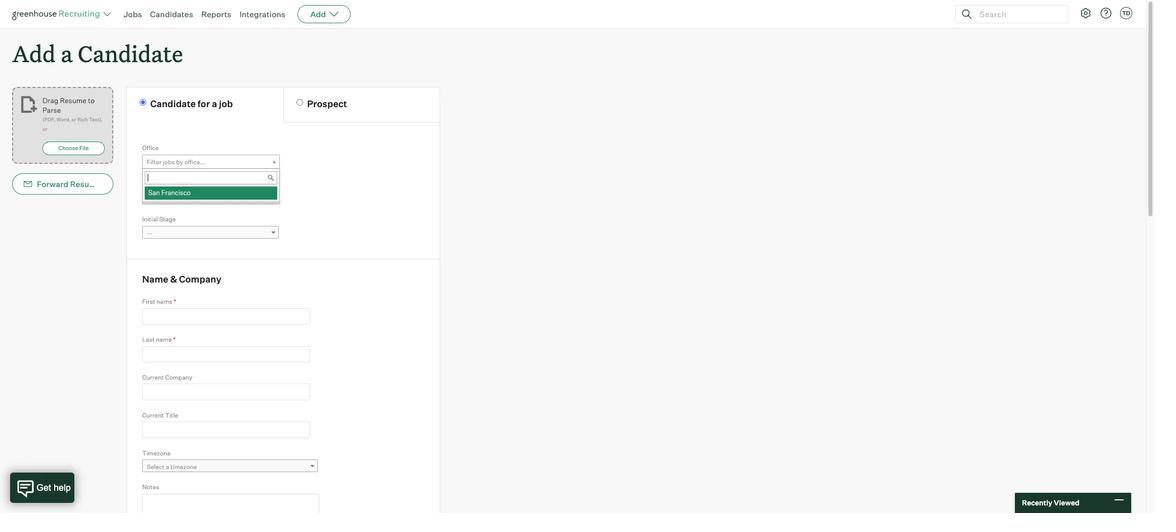 Task type: vqa. For each thing, say whether or not it's contained in the screenshot.
Adriana
no



Task type: locate. For each thing, give the bounding box(es) containing it.
timezone
[[171, 464, 197, 471]]

or down (pdf,
[[42, 126, 47, 132]]

filter
[[147, 158, 162, 166]]

* right job at the top of page
[[154, 180, 157, 188]]

candidates link
[[150, 9, 193, 19]]

jobs
[[163, 158, 175, 166]]

stage
[[159, 216, 176, 223]]

resume inside drag resume to parse (pdf, word, or rich text), or
[[60, 96, 86, 105]]

None text field
[[145, 171, 277, 185], [142, 346, 310, 363], [142, 384, 310, 401], [145, 171, 277, 185], [142, 346, 310, 363], [142, 384, 310, 401]]

candidate right candidate for a job option
[[150, 98, 196, 109]]

a
[[61, 38, 73, 68], [212, 98, 217, 109], [166, 194, 169, 202], [166, 464, 169, 471]]

select for select a timezone
[[147, 464, 165, 471]]

name
[[157, 298, 172, 306], [156, 336, 172, 344]]

a left the job...
[[166, 194, 169, 202]]

name right the last
[[156, 336, 172, 344]]

greenhouse recruiting image
[[12, 8, 103, 20]]

name & company
[[142, 274, 221, 285]]

add inside popup button
[[310, 9, 326, 19]]

0 vertical spatial add
[[310, 9, 326, 19]]

company up title
[[165, 374, 192, 382]]

0 vertical spatial resume
[[60, 96, 86, 105]]

2 select from the top
[[147, 464, 165, 471]]

select down 'job *' at top left
[[147, 194, 165, 202]]

company right &
[[179, 274, 221, 285]]

candidate
[[78, 38, 183, 68], [150, 98, 196, 109]]

2 vertical spatial *
[[173, 336, 176, 344]]

-
[[147, 230, 150, 237], [150, 230, 152, 237]]

* down &
[[174, 298, 176, 306]]

select a job...
[[147, 194, 185, 202]]

current for current title
[[142, 412, 164, 420]]

a down greenhouse recruiting image
[[61, 38, 73, 68]]

0 vertical spatial name
[[157, 298, 172, 306]]

1 vertical spatial name
[[156, 336, 172, 344]]

resume left via
[[70, 179, 101, 189]]

or
[[72, 117, 76, 123], [42, 126, 47, 132]]

select for select a job...
[[147, 194, 165, 202]]

name for last
[[156, 336, 172, 344]]

rich
[[78, 117, 88, 123]]

Prospect radio
[[297, 99, 303, 106]]

integrations
[[240, 9, 286, 19]]

current
[[142, 374, 164, 382], [142, 412, 164, 420]]

select
[[147, 194, 165, 202], [147, 464, 165, 471]]

forward resume via email
[[37, 179, 137, 189]]

initial
[[142, 216, 158, 223]]

1 vertical spatial current
[[142, 412, 164, 420]]

current left title
[[142, 412, 164, 420]]

1 horizontal spatial or
[[72, 117, 76, 123]]

1 select from the top
[[147, 194, 165, 202]]

jobs link
[[123, 9, 142, 19]]

current company
[[142, 374, 192, 382]]

current down the last
[[142, 374, 164, 382]]

a for timezone
[[166, 464, 169, 471]]

1 vertical spatial add
[[12, 38, 56, 68]]

add for add a candidate
[[12, 38, 56, 68]]

--
[[147, 230, 152, 237]]

1 vertical spatial select
[[147, 464, 165, 471]]

1 current from the top
[[142, 374, 164, 382]]

resume for forward
[[70, 179, 101, 189]]

1 vertical spatial company
[[165, 374, 192, 382]]

integrations link
[[240, 9, 286, 19]]

td button
[[1121, 7, 1133, 19]]

* for last name *
[[173, 336, 176, 344]]

0 vertical spatial candidate
[[78, 38, 183, 68]]

* right the last
[[173, 336, 176, 344]]

candidate down jobs
[[78, 38, 183, 68]]

forward resume via email button
[[12, 174, 137, 195]]

None text field
[[142, 309, 310, 325], [142, 422, 310, 439], [142, 309, 310, 325], [142, 422, 310, 439]]

company
[[179, 274, 221, 285], [165, 374, 192, 382]]

(pdf,
[[42, 117, 55, 123]]

0 vertical spatial current
[[142, 374, 164, 382]]

current title
[[142, 412, 178, 420]]

0 horizontal spatial add
[[12, 38, 56, 68]]

choose file
[[59, 145, 89, 152]]

2 current from the top
[[142, 412, 164, 420]]

office...
[[185, 158, 206, 166]]

resume
[[60, 96, 86, 105], [70, 179, 101, 189]]

name for first
[[157, 298, 172, 306]]

select down timezone at the left bottom of page
[[147, 464, 165, 471]]

text),
[[89, 117, 103, 123]]

Search text field
[[977, 7, 1059, 22]]

1 vertical spatial *
[[174, 298, 176, 306]]

1 horizontal spatial add
[[310, 9, 326, 19]]

0 vertical spatial select
[[147, 194, 165, 202]]

job
[[219, 98, 233, 109]]

name
[[142, 274, 168, 285]]

1 vertical spatial or
[[42, 126, 47, 132]]

a right for
[[212, 98, 217, 109]]

add a candidate
[[12, 38, 183, 68]]

add
[[310, 9, 326, 19], [12, 38, 56, 68]]

francisco
[[161, 189, 191, 197]]

first
[[142, 298, 155, 306]]

reports
[[201, 9, 231, 19]]

add for add
[[310, 9, 326, 19]]

1 - from the left
[[147, 230, 150, 237]]

resume left to
[[60, 96, 86, 105]]

a left timezone
[[166, 464, 169, 471]]

a for candidate
[[61, 38, 73, 68]]

drag
[[42, 96, 58, 105]]

1 vertical spatial resume
[[70, 179, 101, 189]]

resume inside button
[[70, 179, 101, 189]]

or left rich
[[72, 117, 76, 123]]

recently
[[1022, 499, 1053, 508]]

name right first
[[157, 298, 172, 306]]

*
[[154, 180, 157, 188], [174, 298, 176, 306], [173, 336, 176, 344]]



Task type: describe. For each thing, give the bounding box(es) containing it.
a for job...
[[166, 194, 169, 202]]

td button
[[1119, 5, 1135, 21]]

viewed
[[1054, 499, 1080, 508]]

select a job... link
[[142, 190, 280, 205]]

job...
[[171, 194, 185, 202]]

via
[[103, 179, 114, 189]]

file
[[79, 145, 89, 152]]

select a timezone link
[[142, 460, 318, 475]]

2 - from the left
[[150, 230, 152, 237]]

add button
[[298, 5, 351, 23]]

last
[[142, 336, 155, 344]]

select a timezone
[[147, 464, 197, 471]]

* for first name *
[[174, 298, 176, 306]]

configure image
[[1080, 7, 1092, 19]]

filter jobs by office... link
[[142, 155, 280, 169]]

candidates
[[150, 9, 193, 19]]

Candidate for a job radio
[[140, 99, 146, 106]]

first name *
[[142, 298, 176, 306]]

to
[[88, 96, 95, 105]]

forward
[[37, 179, 68, 189]]

job
[[142, 180, 153, 188]]

prospect
[[307, 98, 347, 109]]

0 horizontal spatial or
[[42, 126, 47, 132]]

san francisco
[[148, 189, 191, 197]]

san francisco list box
[[143, 187, 277, 200]]

0 vertical spatial company
[[179, 274, 221, 285]]

last name *
[[142, 336, 176, 344]]

word,
[[57, 117, 71, 123]]

for
[[198, 98, 210, 109]]

resume for drag
[[60, 96, 86, 105]]

san francisco option
[[145, 187, 277, 200]]

0 vertical spatial *
[[154, 180, 157, 188]]

initial stage
[[142, 216, 176, 223]]

filter jobs by office...
[[147, 158, 206, 166]]

email
[[116, 179, 137, 189]]

notes
[[142, 484, 159, 492]]

office
[[142, 144, 159, 152]]

timezone
[[142, 450, 171, 457]]

candidate for a job
[[150, 98, 233, 109]]

-- link
[[142, 226, 279, 241]]

by
[[176, 158, 183, 166]]

current for current company
[[142, 374, 164, 382]]

jobs
[[123, 9, 142, 19]]

recently viewed
[[1022, 499, 1080, 508]]

san
[[148, 189, 160, 197]]

td
[[1123, 10, 1131, 17]]

1 vertical spatial candidate
[[150, 98, 196, 109]]

drag resume to parse (pdf, word, or rich text), or
[[42, 96, 103, 132]]

parse
[[42, 106, 61, 114]]

job *
[[142, 180, 157, 188]]

0 vertical spatial or
[[72, 117, 76, 123]]

reports link
[[201, 9, 231, 19]]

&
[[170, 274, 177, 285]]

title
[[165, 412, 178, 420]]

choose
[[59, 145, 78, 152]]



